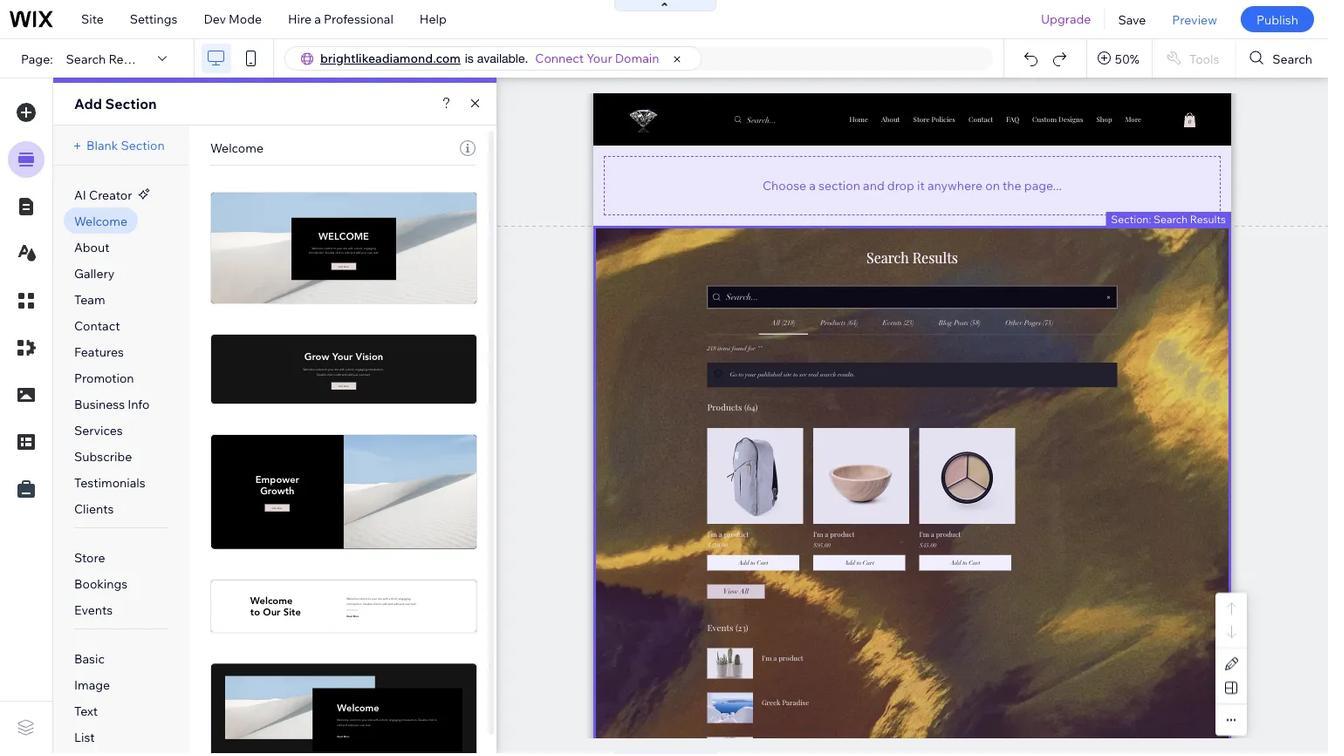Task type: locate. For each thing, give the bounding box(es) containing it.
results
[[109, 51, 150, 66], [1190, 213, 1226, 226]]

on
[[986, 178, 1000, 193]]

0 horizontal spatial search
[[66, 51, 106, 66]]

search for search results
[[66, 51, 106, 66]]

0 vertical spatial section
[[105, 95, 157, 113]]

add
[[74, 95, 102, 113]]

0 horizontal spatial results
[[109, 51, 150, 66]]

ai
[[74, 188, 86, 203]]

2 horizontal spatial search
[[1273, 51, 1313, 66]]

results right section:
[[1190, 213, 1226, 226]]

services
[[74, 423, 123, 439]]

1 vertical spatial welcome
[[74, 214, 127, 229]]

1 horizontal spatial results
[[1190, 213, 1226, 226]]

0 vertical spatial a
[[314, 11, 321, 27]]

testimonials
[[74, 476, 145, 491]]

tools button
[[1153, 39, 1235, 78]]

is available. connect your domain
[[465, 51, 659, 66]]

site
[[81, 11, 104, 27]]

list
[[74, 730, 95, 746]]

team
[[74, 292, 105, 308]]

subscribe
[[74, 449, 132, 465]]

section:
[[1111, 213, 1151, 226]]

a left section at the top of page
[[809, 178, 816, 193]]

preview
[[1172, 12, 1217, 27]]

section
[[105, 95, 157, 113], [121, 138, 165, 153]]

welcome
[[210, 141, 264, 156], [74, 214, 127, 229]]

page...
[[1024, 178, 1062, 193]]

search down site
[[66, 51, 106, 66]]

blank
[[86, 138, 118, 153]]

1 horizontal spatial welcome
[[210, 141, 264, 156]]

save
[[1118, 12, 1146, 27]]

a for professional
[[314, 11, 321, 27]]

store
[[74, 551, 105, 566]]

1 vertical spatial section
[[121, 138, 165, 153]]

search inside "button"
[[1273, 51, 1313, 66]]

features
[[74, 345, 124, 360]]

section
[[819, 178, 860, 193]]

a
[[314, 11, 321, 27], [809, 178, 816, 193]]

section up blank section
[[105, 95, 157, 113]]

search right section:
[[1154, 213, 1188, 226]]

section right blank
[[121, 138, 165, 153]]

promotion
[[74, 371, 134, 386]]

hire a professional
[[288, 11, 393, 27]]

creator
[[89, 188, 132, 203]]

section for add section
[[105, 95, 157, 113]]

business info
[[74, 397, 150, 412]]

search down publish button
[[1273, 51, 1313, 66]]

0 horizontal spatial a
[[314, 11, 321, 27]]

50% button
[[1087, 39, 1152, 78]]

available.
[[477, 51, 528, 65]]

search for search
[[1273, 51, 1313, 66]]

a right hire
[[314, 11, 321, 27]]

results down settings
[[109, 51, 150, 66]]

mode
[[229, 11, 262, 27]]

0 vertical spatial results
[[109, 51, 150, 66]]

domain
[[615, 51, 659, 66]]

1 vertical spatial a
[[809, 178, 816, 193]]

is
[[465, 51, 474, 65]]

search
[[66, 51, 106, 66], [1273, 51, 1313, 66], [1154, 213, 1188, 226]]

1 horizontal spatial a
[[809, 178, 816, 193]]

choose a section and drop it anywhere on the page...
[[763, 178, 1062, 193]]

clients
[[74, 502, 114, 517]]

50%
[[1115, 51, 1140, 66]]

the
[[1003, 178, 1022, 193]]

settings
[[130, 11, 178, 27]]

1 horizontal spatial search
[[1154, 213, 1188, 226]]

text
[[74, 704, 98, 720]]



Task type: vqa. For each thing, say whether or not it's contained in the screenshot.
"RESULTS" to the right
yes



Task type: describe. For each thing, give the bounding box(es) containing it.
basic
[[74, 652, 105, 667]]

section for blank section
[[121, 138, 165, 153]]

1 vertical spatial results
[[1190, 213, 1226, 226]]

section: search results
[[1111, 213, 1226, 226]]

search button
[[1236, 39, 1328, 78]]

a for section
[[809, 178, 816, 193]]

ai creator
[[74, 188, 132, 203]]

publish
[[1257, 12, 1299, 27]]

and
[[863, 178, 885, 193]]

choose
[[763, 178, 806, 193]]

business
[[74, 397, 125, 412]]

it
[[917, 178, 925, 193]]

gallery
[[74, 266, 115, 281]]

about
[[74, 240, 110, 255]]

hire
[[288, 11, 312, 27]]

contact
[[74, 319, 120, 334]]

publish button
[[1241, 6, 1314, 32]]

blank section
[[86, 138, 165, 153]]

your
[[587, 51, 612, 66]]

add section
[[74, 95, 157, 113]]

dev mode
[[204, 11, 262, 27]]

search results
[[66, 51, 150, 66]]

upgrade
[[1041, 11, 1091, 27]]

help
[[420, 11, 447, 27]]

connect
[[535, 51, 584, 66]]

drop
[[887, 178, 914, 193]]

0 horizontal spatial welcome
[[74, 214, 127, 229]]

save button
[[1105, 0, 1159, 38]]

0 vertical spatial welcome
[[210, 141, 264, 156]]

dev
[[204, 11, 226, 27]]

brightlikeadiamond.com
[[320, 51, 461, 66]]

image
[[74, 678, 110, 693]]

info
[[128, 397, 150, 412]]

bookings
[[74, 577, 128, 592]]

preview button
[[1159, 0, 1230, 38]]

tools
[[1189, 51, 1219, 66]]

anywhere
[[928, 178, 983, 193]]

events
[[74, 603, 113, 618]]

professional
[[324, 11, 393, 27]]



